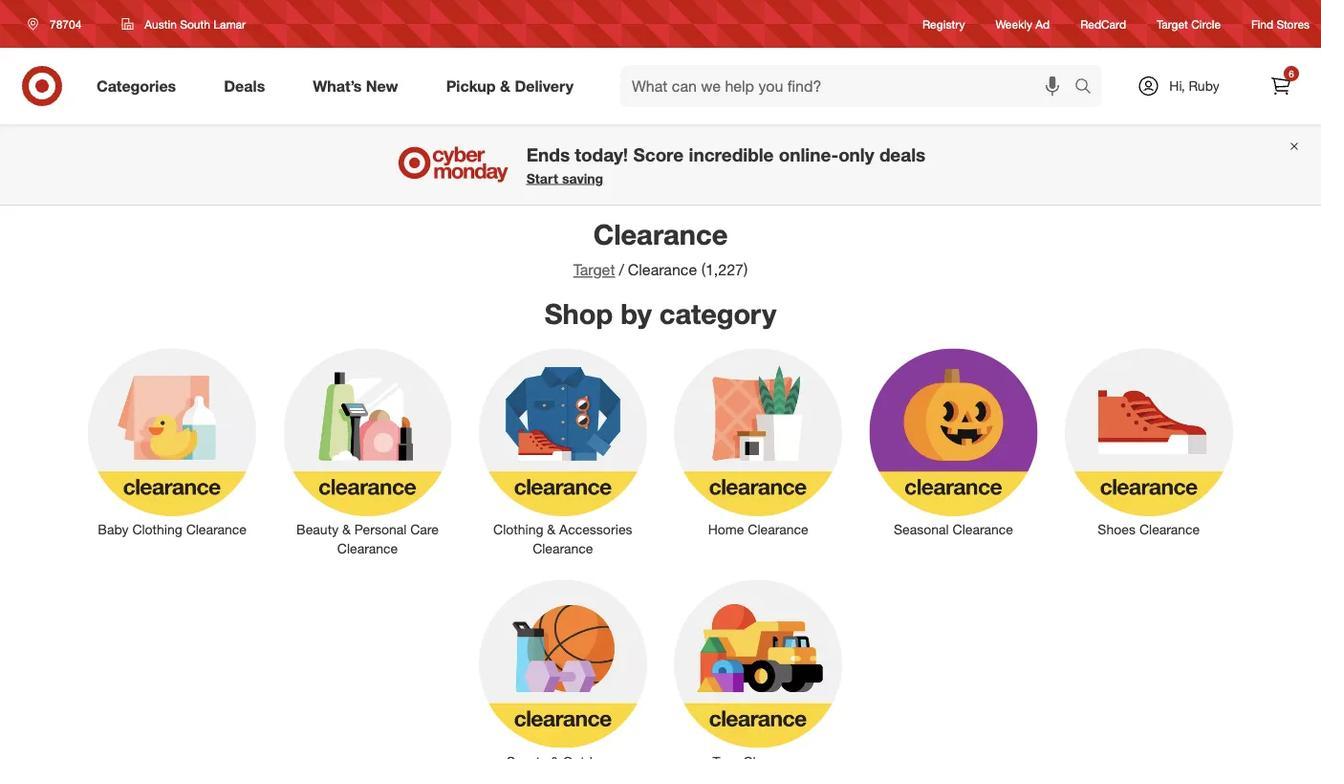 Task type: locate. For each thing, give the bounding box(es) containing it.
clearance target / clearance (1,227)
[[574, 217, 748, 279]]

accessories
[[560, 521, 633, 538]]

What can we help you find? suggestions appear below search field
[[621, 65, 1080, 107]]

& right the pickup
[[500, 77, 511, 95]]

target left circle
[[1157, 17, 1189, 31]]

0 horizontal spatial clothing
[[132, 521, 182, 538]]

clothing left accessories
[[494, 521, 544, 538]]

circle
[[1192, 17, 1221, 31]]

clothing
[[132, 521, 182, 538], [494, 521, 544, 538]]

& inside clothing & accessories clearance
[[547, 521, 556, 538]]

6
[[1289, 67, 1295, 79]]

2 horizontal spatial &
[[547, 521, 556, 538]]

beauty & personal care clearance
[[297, 521, 439, 557]]

1 horizontal spatial &
[[500, 77, 511, 95]]

0 horizontal spatial &
[[342, 521, 351, 538]]

clothing & accessories clearance
[[494, 521, 633, 557]]

& right beauty
[[342, 521, 351, 538]]

& for clothing
[[547, 521, 556, 538]]

redcard
[[1081, 17, 1127, 31]]

what's new
[[313, 77, 398, 95]]

78704
[[50, 17, 82, 31]]

target circle link
[[1157, 16, 1221, 32]]

cyber monday target deals image
[[396, 142, 511, 187]]

beauty
[[297, 521, 339, 538]]

home clearance
[[708, 521, 809, 538]]

shop by category
[[545, 296, 777, 330]]

shop
[[545, 296, 613, 330]]

clothing right baby
[[132, 521, 182, 538]]

find stores
[[1252, 17, 1310, 31]]

target
[[1157, 17, 1189, 31], [574, 261, 615, 279]]

weekly ad
[[996, 17, 1050, 31]]

deals link
[[208, 65, 289, 107]]

search
[[1066, 78, 1112, 97]]

score
[[633, 143, 684, 165]]

1 horizontal spatial target
[[1157, 17, 1189, 31]]

0 horizontal spatial target
[[574, 261, 615, 279]]

1 horizontal spatial clothing
[[494, 521, 544, 538]]

clearance inside clothing & accessories clearance
[[533, 541, 593, 557]]

6 link
[[1260, 65, 1303, 107]]

care
[[411, 521, 439, 538]]

saving
[[562, 170, 604, 187]]

redcard link
[[1081, 16, 1127, 32]]

online-
[[779, 143, 839, 165]]

categories link
[[80, 65, 200, 107]]

2 clothing from the left
[[494, 521, 544, 538]]

target left the /
[[574, 261, 615, 279]]

home
[[708, 521, 744, 538]]

personal
[[355, 521, 407, 538]]

ends today! score incredible online-only deals start saving
[[527, 143, 926, 187]]

pickup & delivery link
[[430, 65, 598, 107]]

what's
[[313, 77, 362, 95]]

clearance
[[594, 217, 728, 251], [628, 261, 697, 279], [186, 521, 247, 538], [748, 521, 809, 538], [953, 521, 1014, 538], [1140, 521, 1200, 538], [337, 541, 398, 557], [533, 541, 593, 557]]

ad
[[1036, 17, 1050, 31]]

1 vertical spatial target
[[574, 261, 615, 279]]

austin
[[145, 17, 177, 31]]

new
[[366, 77, 398, 95]]

78704 button
[[15, 7, 102, 41]]

& for pickup
[[500, 77, 511, 95]]

shoes clearance
[[1098, 521, 1200, 538]]

hi,
[[1170, 77, 1185, 94]]

&
[[500, 77, 511, 95], [342, 521, 351, 538], [547, 521, 556, 538]]

& inside beauty & personal care clearance
[[342, 521, 351, 538]]

& left accessories
[[547, 521, 556, 538]]

category
[[660, 296, 777, 330]]

registry
[[923, 17, 965, 31]]

find
[[1252, 17, 1274, 31]]



Task type: describe. For each thing, give the bounding box(es) containing it.
find stores link
[[1252, 16, 1310, 32]]

today!
[[575, 143, 628, 165]]

weekly
[[996, 17, 1033, 31]]

target link
[[574, 261, 615, 279]]

pickup & delivery
[[446, 77, 574, 95]]

lamar
[[214, 17, 246, 31]]

by
[[621, 296, 652, 330]]

categories
[[97, 77, 176, 95]]

shoes
[[1098, 521, 1136, 538]]

1 clothing from the left
[[132, 521, 182, 538]]

start
[[527, 170, 559, 187]]

baby
[[98, 521, 129, 538]]

clearance inside beauty & personal care clearance
[[337, 541, 398, 557]]

target circle
[[1157, 17, 1221, 31]]

baby clothing clearance
[[98, 521, 247, 538]]

clearance inside 'link'
[[748, 521, 809, 538]]

registry link
[[923, 16, 965, 32]]

clothing inside clothing & accessories clearance
[[494, 521, 544, 538]]

only
[[839, 143, 875, 165]]

austin south lamar button
[[109, 7, 258, 41]]

what's new link
[[297, 65, 422, 107]]

incredible
[[689, 143, 774, 165]]

pickup
[[446, 77, 496, 95]]

target inside clearance target / clearance (1,227)
[[574, 261, 615, 279]]

deals
[[880, 143, 926, 165]]

(1,227)
[[702, 261, 748, 279]]

weekly ad link
[[996, 16, 1050, 32]]

0 vertical spatial target
[[1157, 17, 1189, 31]]

stores
[[1277, 17, 1310, 31]]

shoes clearance link
[[1052, 345, 1247, 540]]

/
[[619, 261, 624, 279]]

ends
[[527, 143, 570, 165]]

& for beauty
[[342, 521, 351, 538]]

home clearance link
[[661, 345, 856, 540]]

baby clothing clearance link
[[75, 345, 270, 540]]

seasonal
[[894, 521, 949, 538]]

deals
[[224, 77, 265, 95]]

search button
[[1066, 65, 1112, 111]]

hi, ruby
[[1170, 77, 1220, 94]]

beauty & personal care clearance link
[[270, 345, 465, 559]]

delivery
[[515, 77, 574, 95]]

ruby
[[1189, 77, 1220, 94]]

clothing & accessories clearance link
[[465, 345, 661, 559]]

seasonal clearance
[[894, 521, 1014, 538]]

austin south lamar
[[145, 17, 246, 31]]

seasonal clearance link
[[856, 345, 1052, 540]]

south
[[180, 17, 210, 31]]



Task type: vqa. For each thing, say whether or not it's contained in the screenshot.
(1,227)
yes



